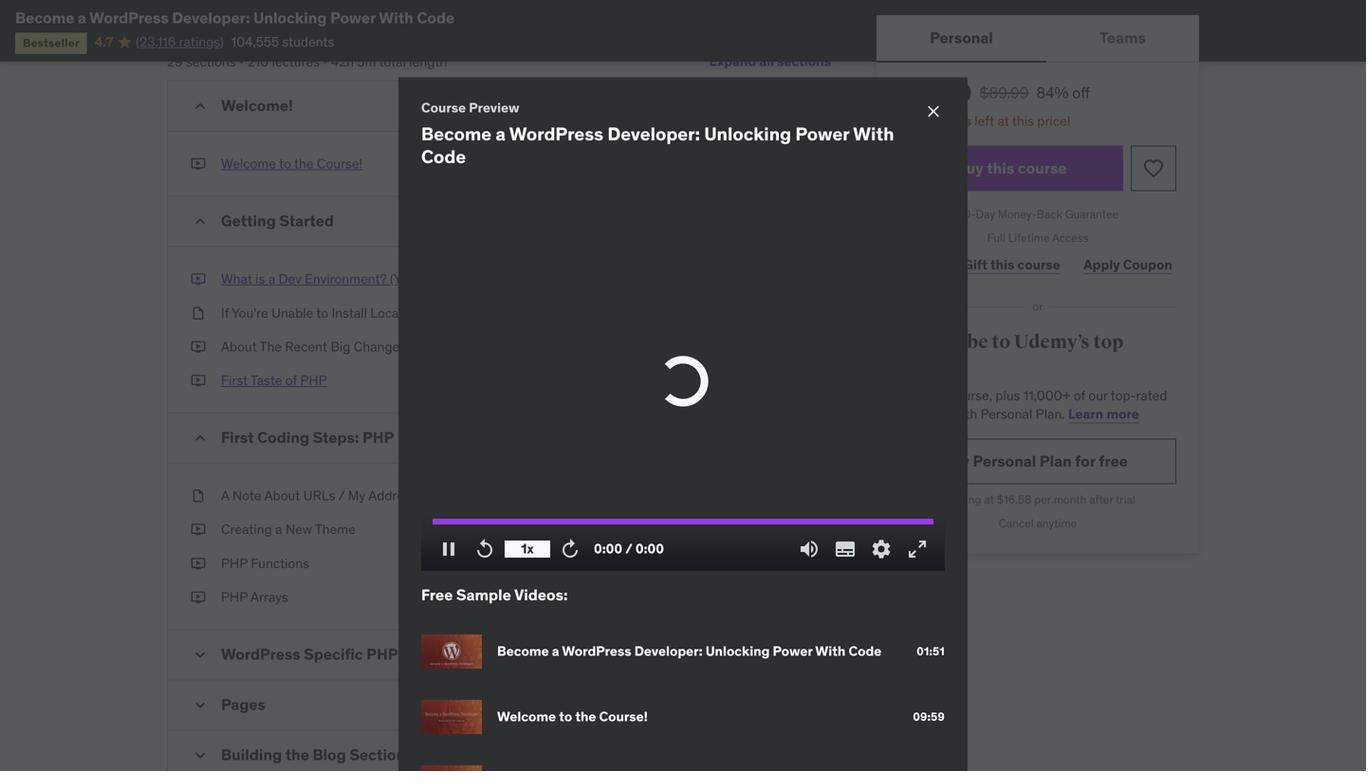 Task type: locate. For each thing, give the bounding box(es) containing it.
changes
[[354, 338, 406, 355]]

104,555
[[231, 33, 279, 50]]

tab list
[[877, 15, 1200, 63]]

a right is
[[268, 271, 275, 288]]

1 horizontal spatial 0:00
[[636, 541, 664, 558]]

0 vertical spatial about
[[221, 338, 257, 355]]

what is a dev environment? (your first installation)
[[221, 271, 522, 288]]

xsmall image for a
[[191, 487, 206, 506]]

0 vertical spatial course
[[1018, 159, 1067, 178]]

more
[[1107, 406, 1140, 423]]

personal up $13.99
[[930, 28, 994, 47]]

1 vertical spatial about
[[264, 487, 300, 505]]

xsmall image
[[191, 155, 206, 173], [191, 270, 206, 289], [191, 304, 206, 323], [191, 487, 206, 506], [191, 521, 206, 539]]

0 horizontal spatial become
[[15, 8, 74, 28]]

wordpress down the welcome! dropdown button
[[509, 123, 604, 145]]

power inside the course preview become a wordpress developer: unlocking power with code
[[796, 123, 850, 145]]

price!
[[1038, 112, 1071, 130]]

3 xsmall image from the top
[[191, 555, 206, 573]]

starting
[[941, 493, 982, 507]]

first left coding
[[221, 428, 254, 448]]

2 small image from the top
[[191, 429, 210, 448]]

1 horizontal spatial welcome
[[497, 709, 556, 726]]

xsmall image left creating
[[191, 521, 206, 539]]

at left "$16.58"
[[985, 493, 995, 507]]

xsmall image for about the recent big changes to wordpress
[[191, 338, 206, 356]]

1 horizontal spatial preview
[[701, 372, 748, 389]]

environment?
[[305, 271, 387, 288]]

42h 5m
[[331, 53, 376, 70]]

course up the back on the top right
[[1018, 159, 1067, 178]]

xsmall image inside the what is a dev environment? (your first installation) link
[[191, 270, 206, 289]]

0 horizontal spatial welcome
[[221, 155, 276, 172]]

0 horizontal spatial with
[[379, 8, 414, 28]]

0:00 right forward 5 seconds image
[[594, 541, 623, 558]]

become a wordpress developer: unlocking power with code dialog
[[399, 77, 968, 772]]

1 vertical spatial first
[[221, 372, 248, 389]]

xsmall image left taste
[[191, 372, 206, 390]]

after
[[1090, 493, 1114, 507]]

0:00
[[594, 541, 623, 558], [636, 541, 664, 558]]

a down 'videos:'
[[552, 643, 560, 660]]

unlocking
[[254, 8, 327, 28], [704, 123, 792, 145], [706, 643, 770, 660]]

first inside 'button'
[[221, 372, 248, 389]]

this for get
[[924, 387, 946, 404]]

1 vertical spatial small image
[[191, 696, 210, 715]]

0 horizontal spatial the
[[294, 155, 314, 172]]

settings image
[[870, 538, 893, 561]]

0 horizontal spatial course!
[[317, 155, 363, 172]]

09:59
[[913, 710, 945, 725]]

2 vertical spatial small image
[[191, 646, 210, 665]]

code left 01:51
[[849, 643, 882, 660]]

php down creating
[[221, 555, 248, 572]]

2 xsmall image from the top
[[191, 372, 206, 390]]

(23,116
[[136, 33, 176, 50]]

wishlist image
[[1143, 157, 1166, 180]]

1 xsmall image from the top
[[191, 155, 206, 173]]

tab list containing personal
[[877, 15, 1200, 63]]

• down students on the left of the page
[[323, 53, 328, 70]]

personal up "$16.58"
[[973, 452, 1037, 471]]

1 vertical spatial welcome to the course!
[[497, 709, 648, 726]]

1 vertical spatial course!
[[599, 709, 648, 726]]

wordpress down flywheel
[[426, 338, 490, 355]]

learn more link
[[1069, 406, 1140, 423]]

code up length
[[417, 8, 455, 28]]

2 course from the top
[[1018, 256, 1061, 273]]

gift
[[964, 256, 988, 273]]

course
[[421, 99, 466, 116]]

this for buy
[[987, 159, 1015, 178]]

dev
[[279, 271, 302, 288]]

1 vertical spatial course
[[1018, 256, 1061, 273]]

this inside the buy this course button
[[987, 159, 1015, 178]]

apply coupon
[[1084, 256, 1173, 273]]

0 horizontal spatial 0:00
[[594, 541, 623, 558]]

0:00 down progress bar slider
[[636, 541, 664, 558]]

2 vertical spatial personal
[[973, 452, 1037, 471]]

•
[[239, 53, 244, 70], [323, 53, 328, 70]]

become down 'videos:'
[[497, 643, 549, 660]]

students
[[282, 33, 334, 50]]

29 sections • 210 lectures • 42h 5m total length
[[167, 53, 447, 70]]

code
[[417, 8, 455, 28], [421, 145, 466, 168], [849, 643, 882, 660]]

2 horizontal spatial with
[[853, 123, 895, 145]]

0 vertical spatial preview
[[469, 99, 520, 116]]

1 vertical spatial welcome
[[497, 709, 556, 726]]

course down lifetime
[[1018, 256, 1061, 273]]

xsmall image left the
[[191, 338, 206, 356]]

1 horizontal spatial the
[[576, 709, 596, 726]]

xsmall image left 'welcome to the course!' button
[[191, 155, 206, 173]]

developer:
[[172, 8, 250, 28], [608, 123, 700, 145], [635, 643, 703, 660]]

2 vertical spatial small image
[[191, 746, 210, 765]]

xsmall image left what
[[191, 270, 206, 289]]

0 horizontal spatial become a wordpress developer: unlocking power with code
[[15, 8, 455, 28]]

you're
[[232, 304, 268, 322]]

1 vertical spatial power
[[796, 123, 850, 145]]

a up bestseller
[[78, 8, 86, 28]]

power
[[330, 8, 376, 28], [796, 123, 850, 145], [773, 643, 813, 660]]

• left the 210
[[239, 53, 244, 70]]

subscribe to udemy's top courses
[[900, 331, 1124, 378]]

0 vertical spatial the
[[294, 155, 314, 172]]

4 xsmall image from the top
[[191, 588, 206, 607]]

anytime
[[1037, 516, 1078, 531]]

2 vertical spatial with
[[816, 643, 846, 660]]

welcome!
[[221, 96, 293, 115]]

theme
[[315, 521, 356, 538]]

1 horizontal spatial •
[[323, 53, 328, 70]]

2 xsmall image from the top
[[191, 270, 206, 289]]

$13.99 $89.99 84% off
[[900, 79, 1091, 107]]

of left 'our'
[[1074, 387, 1086, 404]]

0 vertical spatial small image
[[191, 97, 210, 116]]

welcome inside 'welcome to the course!' button
[[221, 155, 276, 172]]

/ right forward 5 seconds image
[[625, 541, 633, 558]]

1 horizontal spatial course!
[[599, 709, 648, 726]]

0 horizontal spatial /
[[339, 487, 345, 505]]

of inside 'first taste of php' 'button'
[[286, 372, 297, 389]]

code down course
[[421, 145, 466, 168]]

videos:
[[515, 586, 568, 605]]

courses
[[900, 355, 969, 378]]

course!
[[317, 155, 363, 172], [599, 709, 648, 726]]

personal down plus
[[981, 406, 1033, 423]]

1 course from the top
[[1018, 159, 1067, 178]]

first inside dropdown button
[[221, 428, 254, 448]]

$16.58
[[997, 493, 1032, 507]]

1 • from the left
[[239, 53, 244, 70]]

this inside the get this course, plus 11,000+ of our top-rated courses, with personal plan.
[[924, 387, 946, 404]]

0 vertical spatial personal
[[930, 28, 994, 47]]

xsmall image left the php arrays
[[191, 588, 206, 607]]

close modal image
[[924, 102, 943, 121]]

1 vertical spatial with
[[853, 123, 895, 145]]

this right gift
[[991, 256, 1015, 273]]

xsmall image left if
[[191, 304, 206, 323]]

plus
[[996, 387, 1021, 404]]

0 vertical spatial become
[[15, 8, 74, 28]]

/ left my
[[339, 487, 345, 505]]

course inside button
[[1018, 159, 1067, 178]]

this inside gift this course 'link'
[[991, 256, 1015, 273]]

0 horizontal spatial of
[[286, 372, 297, 389]]

1 vertical spatial the
[[576, 709, 596, 726]]

4 xsmall image from the top
[[191, 487, 206, 506]]

1 vertical spatial become a wordpress developer: unlocking power with code
[[497, 643, 882, 660]]

urls
[[303, 487, 336, 505]]

php down recent
[[300, 372, 327, 389]]

0 vertical spatial /
[[339, 487, 345, 505]]

to
[[409, 338, 423, 355]]

1 vertical spatial /
[[625, 541, 633, 558]]

0 vertical spatial welcome
[[221, 155, 276, 172]]

code inside the course preview become a wordpress developer: unlocking power with code
[[421, 145, 466, 168]]

1 xsmall image from the top
[[191, 338, 206, 356]]

0 horizontal spatial preview
[[469, 99, 520, 116]]

buy
[[956, 159, 984, 178]]

fullscreen image
[[906, 538, 929, 561]]

ratings)
[[179, 33, 224, 50]]

about left the
[[221, 338, 257, 355]]

buy this course
[[956, 159, 1067, 178]]

rewind 5 seconds image
[[474, 538, 496, 561]]

become up bestseller
[[15, 8, 74, 28]]

1 vertical spatial preview
[[701, 372, 748, 389]]

12:03
[[775, 521, 808, 538]]

creating a new theme
[[221, 521, 356, 538]]

mute image
[[798, 538, 821, 561]]

1 horizontal spatial /
[[625, 541, 633, 558]]

1 vertical spatial code
[[421, 145, 466, 168]]

this up courses,
[[924, 387, 946, 404]]

unlocking inside the course preview become a wordpress developer: unlocking power with code
[[704, 123, 792, 145]]

a down the welcome! dropdown button
[[496, 123, 506, 145]]

the inside button
[[294, 155, 314, 172]]

plan
[[1040, 452, 1072, 471]]

1 vertical spatial unlocking
[[704, 123, 792, 145]]

taste
[[251, 372, 282, 389]]

big
[[331, 338, 351, 355]]

forward 5 seconds image
[[559, 538, 582, 561]]

wordpress up 4.7
[[89, 8, 169, 28]]

teams
[[1100, 28, 1147, 47]]

php left arrays
[[221, 589, 248, 606]]

gift this course
[[964, 256, 1061, 273]]

xsmall image for php functions
[[191, 555, 206, 573]]

installation)
[[453, 271, 522, 288]]

small image
[[191, 97, 210, 116], [191, 429, 210, 448], [191, 646, 210, 665]]

the inside 'become a wordpress developer: unlocking power with code' dialog
[[576, 709, 596, 726]]

started
[[279, 211, 334, 231]]

at right left
[[998, 112, 1010, 130]]

course! inside button
[[317, 155, 363, 172]]

to inside button
[[279, 155, 291, 172]]

gift this course link
[[960, 246, 1065, 284]]

course inside 'link'
[[1018, 256, 1061, 273]]

become down course
[[421, 123, 492, 145]]

developer: inside the course preview become a wordpress developer: unlocking power with code
[[608, 123, 700, 145]]

first left taste
[[221, 372, 248, 389]]

php right steps: at bottom
[[363, 428, 394, 448]]

our
[[1089, 387, 1108, 404]]

xsmall image left php functions on the bottom of the page
[[191, 555, 206, 573]]

about up creating a new theme
[[264, 487, 300, 505]]

of right taste
[[286, 372, 297, 389]]

0 horizontal spatial at
[[985, 493, 995, 507]]

1 vertical spatial small image
[[191, 429, 210, 448]]

1 small image from the top
[[191, 97, 210, 116]]

0 horizontal spatial welcome to the course!
[[221, 155, 363, 172]]

1 horizontal spatial at
[[998, 112, 1010, 130]]

1 vertical spatial become
[[421, 123, 492, 145]]

0 vertical spatial code
[[417, 8, 455, 28]]

0 horizontal spatial about
[[221, 338, 257, 355]]

0 vertical spatial first
[[423, 271, 450, 288]]

personal inside 'button'
[[930, 28, 994, 47]]

xsmall image
[[191, 338, 206, 356], [191, 372, 206, 390], [191, 555, 206, 573], [191, 588, 206, 607]]

day
[[976, 207, 996, 222]]

a
[[221, 487, 229, 505]]

about
[[221, 338, 257, 355], [264, 487, 300, 505]]

welcome to the course! button
[[221, 155, 363, 173]]

0 vertical spatial welcome to the course!
[[221, 155, 363, 172]]

2 vertical spatial first
[[221, 428, 254, 448]]

what
[[221, 271, 252, 288]]

2 vertical spatial become
[[497, 643, 549, 660]]

functions
[[251, 555, 309, 572]]

course
[[1018, 159, 1067, 178], [1018, 256, 1061, 273]]

2 0:00 from the left
[[636, 541, 664, 558]]

1 vertical spatial at
[[985, 493, 995, 507]]

sections
[[186, 53, 236, 70]]

first coding steps: php button
[[221, 428, 808, 448]]

about the recent big changes to wordpress
[[221, 338, 490, 355]]

to inside subscribe to udemy's top courses
[[992, 331, 1011, 354]]

1 vertical spatial personal
[[981, 406, 1033, 423]]

become inside the course preview become a wordpress developer: unlocking power with code
[[421, 123, 492, 145]]

3 xsmall image from the top
[[191, 304, 206, 323]]

try personal plan for free link
[[900, 439, 1177, 485]]

xsmall image for what
[[191, 270, 206, 289]]

2 • from the left
[[323, 53, 328, 70]]

1 horizontal spatial welcome to the course!
[[497, 709, 648, 726]]

1 vertical spatial developer:
[[608, 123, 700, 145]]

0 vertical spatial small image
[[191, 212, 210, 231]]

1 horizontal spatial of
[[1074, 387, 1086, 404]]

total
[[379, 53, 406, 70]]

php inside 'button'
[[300, 372, 327, 389]]

2 vertical spatial power
[[773, 643, 813, 660]]

course for gift this course
[[1018, 256, 1061, 273]]

wordpress down 'videos:'
[[562, 643, 632, 660]]

of inside the get this course, plus 11,000+ of our top-rated courses, with personal plan.
[[1074, 387, 1086, 404]]

small image
[[191, 212, 210, 231], [191, 696, 210, 715], [191, 746, 210, 765]]

0 vertical spatial course!
[[317, 155, 363, 172]]

1 horizontal spatial become a wordpress developer: unlocking power with code
[[497, 643, 882, 660]]

(your
[[390, 271, 420, 288]]

1 horizontal spatial become
[[421, 123, 492, 145]]

become
[[15, 8, 74, 28], [421, 123, 492, 145], [497, 643, 549, 660]]

small image for first coding steps: php
[[191, 429, 210, 448]]

first for first coding steps: php
[[221, 428, 254, 448]]

become a wordpress developer: unlocking power with code inside dialog
[[497, 643, 882, 660]]

first right (your
[[423, 271, 450, 288]]

0 horizontal spatial •
[[239, 53, 244, 70]]

loading image
[[644, 342, 723, 421]]

this right buy
[[987, 159, 1015, 178]]

xsmall image left a
[[191, 487, 206, 506]]



Task type: vqa. For each thing, say whether or not it's contained in the screenshot.
ETC
no



Task type: describe. For each thing, give the bounding box(es) containing it.
plan.
[[1036, 406, 1066, 423]]

welcome inside 'become a wordpress developer: unlocking power with code' dialog
[[497, 709, 556, 726]]

2 vertical spatial developer:
[[635, 643, 703, 660]]

preview inside the course preview become a wordpress developer: unlocking power with code
[[469, 99, 520, 116]]

0 vertical spatial become a wordpress developer: unlocking power with code
[[15, 8, 455, 28]]

or
[[1033, 300, 1044, 314]]

0 vertical spatial developer:
[[172, 8, 250, 28]]

2 vertical spatial unlocking
[[706, 643, 770, 660]]

courses,
[[900, 406, 950, 423]]

bar
[[420, 487, 441, 505]]

buy this course button
[[900, 146, 1124, 191]]

month
[[1054, 493, 1087, 507]]

$89.99
[[980, 83, 1029, 103]]

small image for welcome!
[[191, 97, 210, 116]]

top
[[1094, 331, 1124, 354]]

a left the new
[[275, 521, 282, 538]]

cancel
[[999, 516, 1034, 531]]

recent
[[285, 338, 327, 355]]

2 vertical spatial code
[[849, 643, 882, 660]]

29
[[167, 53, 183, 70]]

subscribe
[[900, 331, 989, 354]]

a inside the course preview become a wordpress developer: unlocking power with code
[[496, 123, 506, 145]]

01:51
[[917, 644, 945, 659]]

course,
[[950, 387, 993, 404]]

pause image
[[438, 538, 460, 561]]

30-day money-back guarantee full lifetime access
[[957, 207, 1119, 245]]

with
[[953, 406, 978, 423]]

php inside dropdown button
[[363, 428, 394, 448]]

progress bar slider
[[433, 511, 934, 533]]

new
[[286, 521, 312, 538]]

coding
[[257, 428, 309, 448]]

14:52
[[776, 555, 808, 572]]

apply
[[1084, 256, 1121, 273]]

if you're unable to install local by flywheel
[[221, 304, 475, 322]]

free
[[421, 586, 453, 605]]

getting started
[[221, 211, 334, 231]]

0 vertical spatial unlocking
[[254, 8, 327, 28]]

php functions
[[221, 555, 309, 572]]

teams button
[[1047, 15, 1200, 61]]

back
[[1037, 207, 1063, 222]]

get this course, plus 11,000+ of our top-rated courses, with personal plan.
[[900, 387, 1168, 423]]

1 horizontal spatial with
[[816, 643, 846, 660]]

note
[[233, 487, 262, 505]]

try personal plan for free
[[948, 452, 1128, 471]]

welcome to the course! inside 'become a wordpress developer: unlocking power with code' dialog
[[497, 709, 648, 726]]

0 vertical spatial at
[[998, 112, 1010, 130]]

by
[[405, 304, 419, 322]]

my
[[348, 487, 366, 505]]

/ inside 'become a wordpress developer: unlocking power with code' dialog
[[625, 541, 633, 558]]

wordpress inside the course preview become a wordpress developer: unlocking power with code
[[509, 123, 604, 145]]

bestseller
[[23, 35, 79, 50]]

getting
[[221, 211, 276, 231]]

unable
[[272, 304, 314, 322]]

left
[[975, 112, 995, 130]]

0 vertical spatial with
[[379, 8, 414, 28]]

free
[[1099, 452, 1128, 471]]

lectures
[[272, 53, 320, 70]]

14 hours left at this price!
[[919, 112, 1071, 130]]

with inside the course preview become a wordpress developer: unlocking power with code
[[853, 123, 895, 145]]

install
[[332, 304, 367, 322]]

money-
[[998, 207, 1037, 222]]

2 small image from the top
[[191, 696, 210, 715]]

what is a dev environment? (your first installation) link
[[191, 263, 808, 296]]

0:00 / 0:00
[[594, 541, 664, 558]]

1x button
[[505, 533, 551, 566]]

coupon
[[1124, 256, 1173, 273]]

apply coupon button
[[1080, 246, 1177, 284]]

length
[[409, 53, 447, 70]]

course preview become a wordpress developer: unlocking power with code
[[421, 99, 895, 168]]

subtitles image
[[834, 538, 857, 561]]

5 xsmall image from the top
[[191, 521, 206, 539]]

first taste of php
[[221, 372, 327, 389]]

is
[[256, 271, 265, 288]]

(23,116 ratings)
[[136, 33, 224, 50]]

4.7
[[95, 33, 114, 50]]

this for gift
[[991, 256, 1015, 273]]

1 small image from the top
[[191, 212, 210, 231]]

1 0:00 from the left
[[594, 541, 623, 558]]

this left price!
[[1013, 112, 1035, 130]]

personal button
[[877, 15, 1047, 61]]

per
[[1035, 493, 1051, 507]]

top-
[[1111, 387, 1137, 404]]

first for first taste of php
[[221, 372, 248, 389]]

xsmall image for php arrays
[[191, 588, 206, 607]]

first taste of php button
[[221, 372, 327, 390]]

84%
[[1037, 83, 1069, 103]]

personal inside the get this course, plus 11,000+ of our top-rated courses, with personal plan.
[[981, 406, 1033, 423]]

3 small image from the top
[[191, 646, 210, 665]]

arrays
[[251, 589, 288, 606]]

flywheel
[[423, 304, 475, 322]]

to inside 'become a wordpress developer: unlocking power with code' dialog
[[559, 709, 573, 726]]

php arrays
[[221, 589, 288, 606]]

2 horizontal spatial become
[[497, 643, 549, 660]]

1 horizontal spatial about
[[264, 487, 300, 505]]

free sample videos:
[[421, 586, 568, 605]]

sample
[[456, 586, 511, 605]]

30-
[[957, 207, 976, 222]]

course! inside 'become a wordpress developer: unlocking power with code' dialog
[[599, 709, 648, 726]]

$13.99
[[900, 79, 972, 107]]

xsmall image for if
[[191, 304, 206, 323]]

lifetime
[[1009, 231, 1050, 245]]

full
[[988, 231, 1006, 245]]

the
[[260, 338, 282, 355]]

try
[[948, 452, 970, 471]]

course for buy this course
[[1018, 159, 1067, 178]]

starting at $16.58 per month after trial cancel anytime
[[941, 493, 1136, 531]]

first coding steps: php
[[221, 428, 394, 448]]

11,000+
[[1024, 387, 1071, 404]]

udemy's
[[1014, 331, 1090, 354]]

rated
[[1137, 387, 1168, 404]]

at inside starting at $16.58 per month after trial cancel anytime
[[985, 493, 995, 507]]

steps:
[[313, 428, 359, 448]]

0 vertical spatial power
[[330, 8, 376, 28]]

3 small image from the top
[[191, 746, 210, 765]]

trial
[[1116, 493, 1136, 507]]

learn
[[1069, 406, 1104, 423]]



